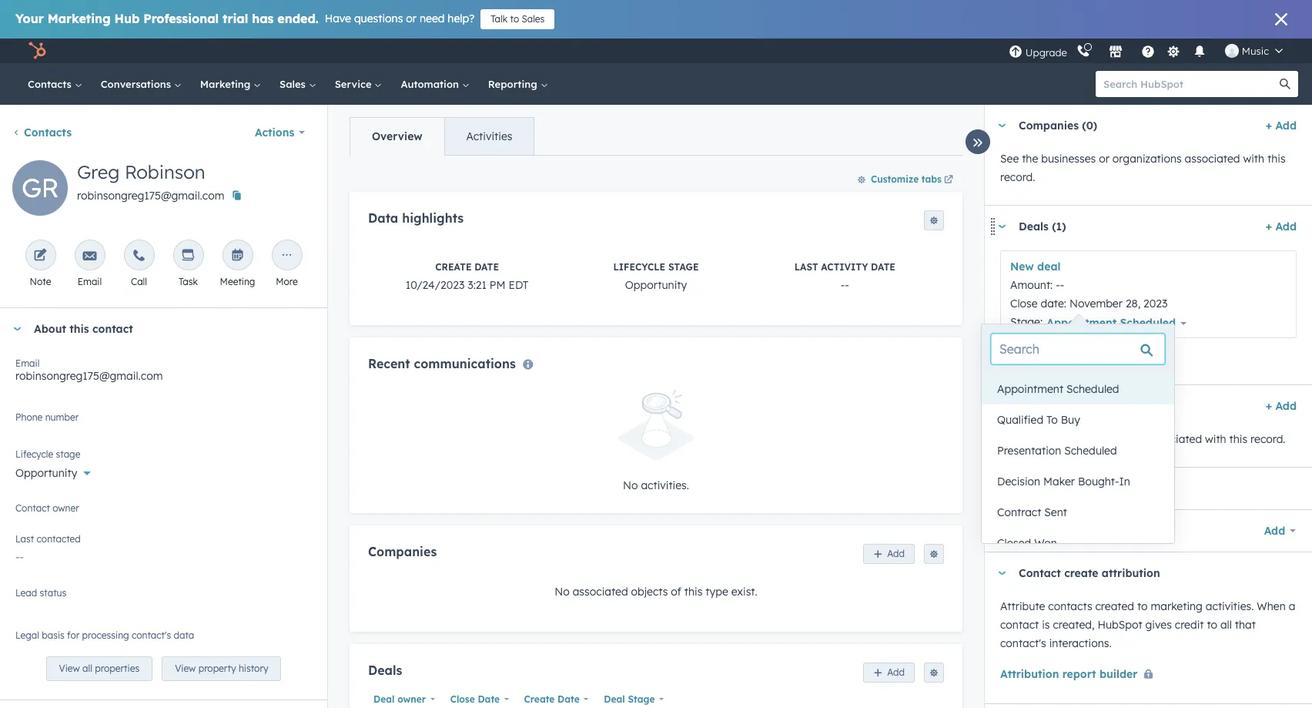 Task type: describe. For each thing, give the bounding box(es) containing it.
about
[[34, 322, 66, 336]]

0 vertical spatial marketing
[[48, 11, 111, 26]]

maker
[[1044, 475, 1076, 488]]

contact for contact owner no owner
[[15, 502, 50, 514]]

date inside last activity date --
[[871, 261, 896, 273]]

email for email
[[78, 276, 102, 287]]

companies for companies
[[368, 544, 437, 559]]

all inside attribute contacts created to marketing activities. when a contact is created, hubspot gives credit to all that contact's interactions.
[[1221, 618, 1233, 632]]

the for track
[[1031, 432, 1047, 446]]

about this contact button
[[0, 308, 312, 350]]

email robinsongreg175@gmail.com
[[15, 357, 163, 383]]

stage:
[[1011, 315, 1043, 329]]

(0) for tickets (0)
[[1061, 399, 1076, 413]]

caret image for companies (0)
[[998, 124, 1007, 128]]

0 horizontal spatial contact's
[[132, 629, 171, 641]]

upgrade
[[1026, 46, 1068, 58]]

date for close date
[[478, 693, 500, 705]]

new deal
[[1011, 260, 1061, 274]]

companies (0)
[[1019, 119, 1098, 133]]

1 vertical spatial robinsongreg175@gmail.com
[[15, 369, 163, 383]]

2023
[[1144, 297, 1168, 310]]

activities. inside attribute contacts created to marketing activities. when a contact is created, hubspot gives credit to all that contact's interactions.
[[1206, 599, 1255, 613]]

presentation scheduled button
[[982, 435, 1175, 466]]

lifecycle stage
[[15, 448, 80, 460]]

closed won
[[998, 536, 1058, 550]]

last activity date --
[[795, 261, 896, 292]]

appointment scheduled button
[[982, 374, 1175, 404]]

close inside the "amount: -- close date: november 28, 2023"
[[1011, 297, 1038, 310]]

decision maker bought-in
[[998, 475, 1131, 488]]

+ for record.
[[1266, 399, 1273, 413]]

appointment scheduled inside dropdown button
[[1047, 316, 1177, 330]]

close date
[[450, 693, 500, 705]]

communications
[[414, 356, 516, 372]]

no for no associated objects of this type exist.
[[555, 585, 570, 599]]

service
[[335, 78, 375, 90]]

status
[[40, 587, 66, 599]]

this inside dropdown button
[[70, 322, 89, 336]]

report
[[1063, 667, 1097, 681]]

contacts
[[1049, 599, 1093, 613]]

+ for this
[[1266, 119, 1273, 133]]

deal for deal owner
[[374, 693, 395, 705]]

view for view property history
[[175, 663, 196, 674]]

pm
[[490, 278, 506, 292]]

qualified to buy
[[998, 413, 1081, 427]]

settings image
[[1167, 45, 1181, 59]]

edt
[[509, 278, 529, 292]]

+ add for record.
[[1266, 399, 1297, 413]]

to inside button
[[510, 13, 519, 25]]

2 vertical spatial to
[[1208, 618, 1218, 632]]

sales inside "link"
[[280, 78, 309, 90]]

caret image for tickets (0)
[[998, 404, 1007, 408]]

legal basis for processing contact's data
[[15, 629, 194, 641]]

view for view all properties
[[59, 663, 80, 674]]

Search HubSpot search field
[[1096, 71, 1285, 97]]

Search search field
[[992, 334, 1166, 364]]

requests
[[1101, 432, 1144, 446]]

10/24/2023
[[406, 278, 465, 292]]

scheduled inside dropdown button
[[1121, 316, 1177, 330]]

record. inside see the businesses or organizations associated with this record.
[[1001, 170, 1036, 184]]

0 vertical spatial robinsongreg175@gmail.com
[[77, 189, 224, 203]]

overview
[[372, 129, 423, 143]]

date for create date 10/24/2023 3:21 pm edt
[[475, 261, 499, 273]]

property
[[199, 663, 236, 674]]

marketplaces button
[[1100, 39, 1132, 63]]

2 + add from the top
[[1266, 220, 1297, 233]]

attribute
[[1001, 599, 1046, 613]]

need
[[420, 12, 445, 25]]

deal owner
[[374, 693, 426, 705]]

objects
[[631, 585, 668, 599]]

have
[[325, 12, 351, 25]]

is
[[1043, 618, 1051, 632]]

customize tabs
[[871, 173, 942, 185]]

hubspot
[[1098, 618, 1143, 632]]

contact for contact create attribution
[[1019, 566, 1062, 580]]

add button
[[1255, 515, 1297, 546]]

0 horizontal spatial with
[[1206, 432, 1227, 446]]

contract sent button
[[982, 497, 1175, 528]]

no associated objects of this type exist.
[[555, 585, 758, 599]]

contacted
[[37, 533, 81, 545]]

create for create date 10/24/2023 3:21 pm edt
[[436, 261, 472, 273]]

close image
[[1276, 13, 1288, 25]]

marketplaces image
[[1109, 45, 1123, 59]]

closed
[[998, 536, 1032, 550]]

no activities. alert
[[368, 390, 945, 494]]

scheduled for presentation scheduled button
[[1065, 444, 1118, 458]]

that
[[1236, 618, 1257, 632]]

tabs
[[922, 173, 942, 185]]

activities. inside alert
[[641, 478, 690, 492]]

music button
[[1216, 39, 1293, 63]]

owner up last contacted
[[33, 508, 64, 522]]

create
[[1065, 566, 1099, 580]]

when
[[1258, 599, 1286, 613]]

all inside the view all properties link
[[82, 663, 92, 674]]

trial
[[223, 11, 248, 26]]

Last contacted text field
[[15, 542, 312, 567]]

sent
[[1045, 505, 1068, 519]]

task
[[179, 276, 198, 287]]

navigation containing overview
[[350, 117, 535, 156]]

1 vertical spatial contacts link
[[12, 126, 72, 139]]

upgrade image
[[1009, 45, 1023, 59]]

no for no activities.
[[623, 478, 638, 492]]

november
[[1070, 297, 1123, 310]]

deals for deals
[[368, 662, 403, 678]]

phone number
[[15, 411, 79, 423]]

companies for companies (0)
[[1019, 119, 1079, 133]]

deals (1)
[[1019, 220, 1067, 233]]

0 vertical spatial contacts link
[[18, 63, 91, 105]]

view associated deals
[[1001, 350, 1120, 364]]

2 + add button from the top
[[1266, 217, 1297, 236]]

reporting
[[488, 78, 540, 90]]

in
[[1120, 475, 1131, 488]]

1 horizontal spatial record.
[[1251, 432, 1286, 446]]

view all properties
[[59, 663, 140, 674]]

0 vertical spatial contacts
[[28, 78, 75, 90]]

legal
[[15, 629, 39, 641]]

talk
[[491, 13, 508, 25]]

task image
[[181, 249, 195, 263]]

properties
[[95, 663, 140, 674]]

calling icon image
[[1077, 45, 1091, 59]]

attribution report builder button
[[1001, 665, 1160, 685]]

buy
[[1061, 413, 1081, 427]]

add inside popup button
[[1265, 524, 1286, 538]]

email image
[[83, 249, 97, 263]]

track
[[1001, 432, 1028, 446]]

create for create date
[[524, 693, 555, 705]]

decision maker bought-in button
[[982, 466, 1175, 497]]

qualified
[[998, 413, 1044, 427]]

menu containing music
[[1008, 39, 1294, 63]]

ended.
[[278, 11, 319, 26]]

customer
[[1050, 432, 1098, 446]]

close date button
[[445, 689, 513, 708]]

greg
[[77, 160, 120, 183]]

appointment inside dropdown button
[[1047, 316, 1117, 330]]

meeting image
[[231, 249, 245, 263]]

questions
[[354, 12, 403, 25]]

actions button
[[245, 117, 315, 148]]

stage
[[56, 448, 80, 460]]

search button
[[1273, 71, 1299, 97]]

businesses
[[1042, 152, 1097, 166]]

last for last contacted
[[15, 533, 34, 545]]

owner for contact owner no owner
[[53, 502, 79, 514]]

presentation
[[998, 444, 1062, 458]]

marketing
[[1151, 599, 1203, 613]]

interactions.
[[1050, 636, 1112, 650]]

notifications image
[[1193, 45, 1207, 59]]

contact create attribution button
[[985, 552, 1297, 594]]



Task type: vqa. For each thing, say whether or not it's contained in the screenshot.
banner
no



Task type: locate. For each thing, give the bounding box(es) containing it.
last left activity
[[795, 261, 819, 273]]

1 vertical spatial activities.
[[1206, 599, 1255, 613]]

caret image
[[998, 124, 1007, 128], [998, 225, 1007, 228], [998, 571, 1007, 575]]

view down stage:
[[1001, 350, 1027, 364]]

data
[[368, 210, 399, 226]]

(0) for companies (0)
[[1083, 119, 1098, 133]]

0 vertical spatial companies
[[1019, 119, 1079, 133]]

owner
[[53, 502, 79, 514], [33, 508, 64, 522], [398, 693, 426, 705]]

meeting
[[220, 276, 255, 287]]

no inside contact owner no owner
[[15, 508, 30, 522]]

view down for
[[59, 663, 80, 674]]

1 horizontal spatial marketing
[[200, 78, 254, 90]]

1 horizontal spatial last
[[795, 261, 819, 273]]

to right talk
[[510, 13, 519, 25]]

0 vertical spatial caret image
[[998, 124, 1007, 128]]

search image
[[1280, 79, 1291, 89]]

1 horizontal spatial (0)
[[1083, 119, 1098, 133]]

appointment scheduled down "november"
[[1047, 316, 1177, 330]]

0 vertical spatial last
[[795, 261, 819, 273]]

contact inside contact owner no owner
[[15, 502, 50, 514]]

opportunity button
[[15, 458, 312, 483]]

caret image left about
[[12, 327, 22, 331]]

contact down won on the bottom right
[[1019, 566, 1062, 580]]

create
[[436, 261, 472, 273], [524, 693, 555, 705]]

the right see
[[1022, 152, 1039, 166]]

1 horizontal spatial deals
[[1019, 220, 1049, 233]]

0 horizontal spatial sales
[[280, 78, 309, 90]]

automation link
[[392, 63, 479, 105]]

add button
[[864, 544, 915, 564], [864, 663, 915, 683]]

2 vertical spatial scheduled
[[1065, 444, 1118, 458]]

contact inside dropdown button
[[92, 322, 133, 336]]

0 vertical spatial email
[[78, 276, 102, 287]]

companies
[[1019, 119, 1079, 133], [368, 544, 437, 559]]

3 + add from the top
[[1266, 399, 1297, 413]]

1 vertical spatial all
[[82, 663, 92, 674]]

1 vertical spatial contact
[[1001, 618, 1040, 632]]

1 + add button from the top
[[1266, 116, 1297, 135]]

closed won button
[[982, 528, 1175, 559]]

1 vertical spatial or
[[1100, 152, 1110, 166]]

email inside email robinsongreg175@gmail.com
[[15, 357, 40, 369]]

reporting link
[[479, 63, 557, 105]]

0 horizontal spatial stage
[[628, 693, 655, 705]]

1 horizontal spatial create
[[524, 693, 555, 705]]

0 vertical spatial sales
[[522, 13, 545, 25]]

contact up email robinsongreg175@gmail.com
[[92, 322, 133, 336]]

2 vertical spatial no
[[555, 585, 570, 599]]

3 caret image from the top
[[998, 571, 1007, 575]]

contact inside attribute contacts created to marketing activities. when a contact is created, hubspot gives credit to all that contact's interactions.
[[1001, 618, 1040, 632]]

date right activity
[[871, 261, 896, 273]]

0 vertical spatial record.
[[1001, 170, 1036, 184]]

1 horizontal spatial sales
[[522, 13, 545, 25]]

opportunity inside lifecycle stage opportunity
[[625, 278, 687, 292]]

list box containing appointment scheduled
[[982, 374, 1175, 559]]

presentation scheduled
[[998, 444, 1118, 458]]

companies inside dropdown button
[[1019, 119, 1079, 133]]

3:21
[[468, 278, 487, 292]]

0 vertical spatial appointment
[[1047, 316, 1117, 330]]

stage inside deal stage popup button
[[628, 693, 655, 705]]

caret image inside about this contact dropdown button
[[12, 327, 22, 331]]

lifecycle for lifecycle stage
[[15, 448, 53, 460]]

all left properties
[[82, 663, 92, 674]]

0 vertical spatial contact
[[15, 502, 50, 514]]

0 horizontal spatial view
[[59, 663, 80, 674]]

caret image
[[12, 327, 22, 331], [998, 404, 1007, 408]]

to right credit at the right bottom of page
[[1208, 618, 1218, 632]]

create right close date popup button
[[524, 693, 555, 705]]

0 horizontal spatial deal
[[374, 693, 395, 705]]

0 horizontal spatial all
[[82, 663, 92, 674]]

0 vertical spatial add button
[[864, 544, 915, 564]]

new deal link
[[1011, 260, 1061, 274]]

appointment scheduled
[[1047, 316, 1177, 330], [998, 382, 1120, 396]]

for
[[67, 629, 79, 641]]

call image
[[132, 249, 146, 263]]

3 + from the top
[[1266, 399, 1273, 413]]

menu
[[1008, 39, 1294, 63]]

last inside last activity date --
[[795, 261, 819, 273]]

0 vertical spatial the
[[1022, 152, 1039, 166]]

2 horizontal spatial view
[[1001, 350, 1027, 364]]

caret image down closed
[[998, 571, 1007, 575]]

1 horizontal spatial no
[[555, 585, 570, 599]]

1 vertical spatial add button
[[864, 663, 915, 683]]

1 horizontal spatial opportunity
[[625, 278, 687, 292]]

0 horizontal spatial deals
[[368, 662, 403, 678]]

lifecycle
[[614, 261, 666, 273], [15, 448, 53, 460]]

scheduled up bought-
[[1065, 444, 1118, 458]]

customize tabs link
[[850, 167, 963, 192]]

owner inside popup button
[[398, 693, 426, 705]]

1 vertical spatial companies
[[368, 544, 437, 559]]

1 vertical spatial opportunity
[[15, 466, 77, 480]]

help image
[[1142, 45, 1156, 59]]

caret image inside deals (1) dropdown button
[[998, 225, 1007, 228]]

2 deal from the left
[[604, 693, 625, 705]]

robinsongreg175@gmail.com down about this contact
[[15, 369, 163, 383]]

all left that
[[1221, 618, 1233, 632]]

stage inside lifecycle stage opportunity
[[669, 261, 699, 273]]

+ add for this
[[1266, 119, 1297, 133]]

the
[[1022, 152, 1039, 166], [1031, 432, 1047, 446]]

1 horizontal spatial view
[[175, 663, 196, 674]]

lead
[[15, 587, 37, 599]]

0 vertical spatial appointment scheduled
[[1047, 316, 1177, 330]]

contact owner no owner
[[15, 502, 79, 522]]

3 + add button from the top
[[1266, 397, 1297, 415]]

1 vertical spatial caret image
[[998, 225, 1007, 228]]

2 + from the top
[[1266, 220, 1273, 233]]

2 add button from the top
[[864, 663, 915, 683]]

talk to sales
[[491, 13, 545, 25]]

1 + from the top
[[1266, 119, 1273, 133]]

1 horizontal spatial with
[[1244, 152, 1265, 166]]

contact's
[[132, 629, 171, 641], [1001, 636, 1047, 650]]

deals left (1)
[[1019, 220, 1049, 233]]

1 horizontal spatial lifecycle
[[614, 261, 666, 273]]

contact up last contacted
[[15, 502, 50, 514]]

create up 10/24/2023
[[436, 261, 472, 273]]

caret image for contact create attribution
[[998, 571, 1007, 575]]

decision
[[998, 475, 1041, 488]]

associated
[[1185, 152, 1241, 166], [1030, 350, 1088, 364], [1147, 432, 1203, 446], [573, 585, 628, 599]]

companies (0) button
[[985, 105, 1260, 146]]

1 horizontal spatial caret image
[[998, 404, 1007, 408]]

bought-
[[1079, 475, 1120, 488]]

0 vertical spatial to
[[510, 13, 519, 25]]

0 vertical spatial all
[[1221, 618, 1233, 632]]

to up gives
[[1138, 599, 1148, 613]]

deals
[[1092, 350, 1120, 364]]

owner for deal owner
[[398, 693, 426, 705]]

caret image left deals (1)
[[998, 225, 1007, 228]]

appointment scheduled button
[[1043, 315, 1191, 331]]

sales up actions popup button
[[280, 78, 309, 90]]

no
[[623, 478, 638, 492], [15, 508, 30, 522], [555, 585, 570, 599]]

1 vertical spatial with
[[1206, 432, 1227, 446]]

marketing down trial
[[200, 78, 254, 90]]

note
[[30, 276, 51, 287]]

highlights
[[402, 210, 464, 226]]

robinsongreg175@gmail.com down greg robinson
[[77, 189, 224, 203]]

2 - from the left
[[1061, 278, 1065, 292]]

contract
[[998, 505, 1042, 519]]

associated left objects
[[573, 585, 628, 599]]

Phone number text field
[[15, 409, 312, 440]]

scheduled for appointment scheduled button
[[1067, 382, 1120, 396]]

call
[[131, 276, 147, 287]]

1 vertical spatial (0)
[[1061, 399, 1076, 413]]

1 vertical spatial scheduled
[[1067, 382, 1120, 396]]

1 vertical spatial create
[[524, 693, 555, 705]]

activities.
[[641, 478, 690, 492], [1206, 599, 1255, 613]]

caret image for about this contact
[[12, 327, 22, 331]]

0 horizontal spatial opportunity
[[15, 466, 77, 480]]

service link
[[326, 63, 392, 105]]

(0) up businesses on the top
[[1083, 119, 1098, 133]]

0 horizontal spatial create
[[436, 261, 472, 273]]

contact's down is
[[1001, 636, 1047, 650]]

2 caret image from the top
[[998, 225, 1007, 228]]

recent
[[368, 356, 410, 372]]

the for see
[[1022, 152, 1039, 166]]

3 - from the left
[[841, 278, 845, 292]]

0 vertical spatial close
[[1011, 297, 1038, 310]]

stage for deal stage
[[628, 693, 655, 705]]

2 vertical spatial +
[[1266, 399, 1273, 413]]

marketing link
[[191, 63, 270, 105]]

greg robinson image
[[1226, 44, 1239, 58]]

1 horizontal spatial or
[[1100, 152, 1110, 166]]

owner left 'close date'
[[398, 693, 426, 705]]

opportunity inside "popup button"
[[15, 466, 77, 480]]

(0) right the to
[[1061, 399, 1076, 413]]

1 vertical spatial no
[[15, 508, 30, 522]]

0 vertical spatial lifecycle
[[614, 261, 666, 273]]

appointment down "november"
[[1047, 316, 1117, 330]]

marketing left hub
[[48, 11, 111, 26]]

1 horizontal spatial all
[[1221, 618, 1233, 632]]

date left the create date in the left of the page
[[478, 693, 500, 705]]

no inside alert
[[623, 478, 638, 492]]

+ add
[[1266, 119, 1297, 133], [1266, 220, 1297, 233], [1266, 399, 1297, 413]]

associated right requests
[[1147, 432, 1203, 446]]

0 horizontal spatial activities.
[[641, 478, 690, 492]]

data highlights
[[368, 210, 464, 226]]

associated inside see the businesses or organizations associated with this record.
[[1185, 152, 1241, 166]]

28,
[[1126, 297, 1141, 310]]

contacts link
[[18, 63, 91, 105], [12, 126, 72, 139]]

date left deal stage
[[558, 693, 580, 705]]

the inside see the businesses or organizations associated with this record.
[[1022, 152, 1039, 166]]

about this contact
[[34, 322, 133, 336]]

0 horizontal spatial caret image
[[12, 327, 22, 331]]

view left 'property'
[[175, 663, 196, 674]]

0 vertical spatial +
[[1266, 119, 1273, 133]]

1 vertical spatial marketing
[[200, 78, 254, 90]]

1 vertical spatial to
[[1138, 599, 1148, 613]]

lifecycle inside lifecycle stage opportunity
[[614, 261, 666, 273]]

1 deal from the left
[[374, 693, 395, 705]]

activities button
[[444, 118, 534, 155]]

exist.
[[732, 585, 758, 599]]

1 horizontal spatial companies
[[1019, 119, 1079, 133]]

create date
[[524, 693, 580, 705]]

2 horizontal spatial to
[[1208, 618, 1218, 632]]

appointment scheduled up tickets (0)
[[998, 382, 1120, 396]]

0 vertical spatial or
[[406, 12, 417, 25]]

0 vertical spatial deals
[[1019, 220, 1049, 233]]

this inside see the businesses or organizations associated with this record.
[[1268, 152, 1286, 166]]

tickets (0)
[[1019, 399, 1076, 413]]

deals inside dropdown button
[[1019, 220, 1049, 233]]

contact down attribute
[[1001, 618, 1040, 632]]

list box
[[982, 374, 1175, 559]]

1 vertical spatial contact
[[1019, 566, 1062, 580]]

1 horizontal spatial contact's
[[1001, 636, 1047, 650]]

add button for deals
[[864, 663, 915, 683]]

or right businesses on the top
[[1100, 152, 1110, 166]]

date up 3:21
[[475, 261, 499, 273]]

associated right organizations
[[1185, 152, 1241, 166]]

or left need
[[406, 12, 417, 25]]

contact's inside attribute contacts created to marketing activities. when a contact is created, hubspot gives credit to all that contact's interactions.
[[1001, 636, 1047, 650]]

or inside your marketing hub professional trial has ended. have questions or need help?
[[406, 12, 417, 25]]

close inside popup button
[[450, 693, 475, 705]]

2 vertical spatial + add
[[1266, 399, 1297, 413]]

track the customer requests associated with this record.
[[1001, 432, 1286, 446]]

hubspot image
[[28, 42, 46, 60]]

no owner button
[[15, 500, 312, 525]]

+ add button for track the customer requests associated with this record.
[[1266, 397, 1297, 415]]

email down about
[[15, 357, 40, 369]]

number
[[45, 411, 79, 423]]

0 horizontal spatial contact
[[92, 322, 133, 336]]

or inside see the businesses or organizations associated with this record.
[[1100, 152, 1110, 166]]

close right the deal owner popup button
[[450, 693, 475, 705]]

0 horizontal spatial companies
[[368, 544, 437, 559]]

-
[[1056, 278, 1061, 292], [1061, 278, 1065, 292], [841, 278, 845, 292], [845, 278, 850, 292]]

1 vertical spatial + add
[[1266, 220, 1297, 233]]

the down qualified to buy at the right bottom
[[1031, 432, 1047, 446]]

stage for lifecycle stage opportunity
[[669, 261, 699, 273]]

caret image for deals (1)
[[998, 225, 1007, 228]]

+ add button for see the businesses or organizations associated with this record.
[[1266, 116, 1297, 135]]

contacts
[[28, 78, 75, 90], [24, 126, 72, 139]]

a
[[1289, 599, 1296, 613]]

1 vertical spatial deals
[[368, 662, 403, 678]]

amount: -- close date: november 28, 2023
[[1011, 278, 1168, 310]]

0 vertical spatial stage
[[669, 261, 699, 273]]

create inside create date 10/24/2023 3:21 pm edt
[[436, 261, 472, 273]]

0 vertical spatial scheduled
[[1121, 316, 1177, 330]]

new
[[1011, 260, 1035, 274]]

appointment up tickets
[[998, 382, 1064, 396]]

date for create date
[[558, 693, 580, 705]]

1 horizontal spatial contact
[[1001, 618, 1040, 632]]

0 horizontal spatial lifecycle
[[15, 448, 53, 460]]

of
[[671, 585, 682, 599]]

caret image inside the tickets (0) dropdown button
[[998, 404, 1007, 408]]

1 vertical spatial lifecycle
[[15, 448, 53, 460]]

0 horizontal spatial email
[[15, 357, 40, 369]]

owner up contacted
[[53, 502, 79, 514]]

lifecycle for lifecycle stage opportunity
[[614, 261, 666, 273]]

associated up appointment scheduled button
[[1030, 350, 1088, 364]]

note image
[[34, 249, 47, 263]]

1 - from the left
[[1056, 278, 1061, 292]]

scheduled down '2023'
[[1121, 316, 1177, 330]]

more image
[[280, 249, 294, 263]]

contact create attribution
[[1019, 566, 1161, 580]]

see
[[1001, 152, 1019, 166]]

1 vertical spatial email
[[15, 357, 40, 369]]

or
[[406, 12, 417, 25], [1100, 152, 1110, 166]]

attribution
[[1001, 667, 1060, 681]]

deals up deal owner
[[368, 662, 403, 678]]

caret image inside companies (0) dropdown button
[[998, 124, 1007, 128]]

1 vertical spatial the
[[1031, 432, 1047, 446]]

email down the email icon
[[78, 276, 102, 287]]

date inside create date 10/24/2023 3:21 pm edt
[[475, 261, 499, 273]]

attribution
[[1102, 566, 1161, 580]]

1 horizontal spatial contact
[[1019, 566, 1062, 580]]

appointment inside button
[[998, 382, 1064, 396]]

email for email robinsongreg175@gmail.com
[[15, 357, 40, 369]]

1 vertical spatial close
[[450, 693, 475, 705]]

deals (1) button
[[985, 206, 1260, 247]]

last for last activity date --
[[795, 261, 819, 273]]

create date 10/24/2023 3:21 pm edt
[[406, 261, 529, 292]]

has
[[252, 11, 274, 26]]

1 horizontal spatial deal
[[604, 693, 625, 705]]

appointment scheduled inside button
[[998, 382, 1120, 396]]

type
[[706, 585, 729, 599]]

overview button
[[351, 118, 444, 155]]

1 horizontal spatial to
[[1138, 599, 1148, 613]]

hub
[[114, 11, 140, 26]]

deal for deal stage
[[604, 693, 625, 705]]

scheduled up 'qualified to buy' button
[[1067, 382, 1120, 396]]

caret image up see
[[998, 124, 1007, 128]]

deals for deals (1)
[[1019, 220, 1049, 233]]

navigation
[[350, 117, 535, 156]]

view property history link
[[162, 657, 282, 681]]

more
[[276, 276, 298, 287]]

sales inside button
[[522, 13, 545, 25]]

contact's left data
[[132, 629, 171, 641]]

last left contacted
[[15, 533, 34, 545]]

greg robinson
[[77, 160, 205, 183]]

0 horizontal spatial last
[[15, 533, 34, 545]]

with inside see the businesses or organizations associated with this record.
[[1244, 152, 1265, 166]]

contact
[[92, 322, 133, 336], [1001, 618, 1040, 632]]

4 - from the left
[[845, 278, 850, 292]]

0 vertical spatial contact
[[92, 322, 133, 336]]

appointment
[[1047, 316, 1117, 330], [998, 382, 1064, 396]]

0 horizontal spatial or
[[406, 12, 417, 25]]

1 vertical spatial appointment scheduled
[[998, 382, 1120, 396]]

caret image up qualified
[[998, 404, 1007, 408]]

phone
[[15, 411, 43, 423]]

contact inside dropdown button
[[1019, 566, 1062, 580]]

0 horizontal spatial (0)
[[1061, 399, 1076, 413]]

credit
[[1176, 618, 1205, 632]]

sales right talk
[[522, 13, 545, 25]]

0 vertical spatial caret image
[[12, 327, 22, 331]]

1 add button from the top
[[864, 544, 915, 564]]

1 + add from the top
[[1266, 119, 1297, 133]]

caret image inside contact create attribution dropdown button
[[998, 571, 1007, 575]]

hubspot link
[[18, 42, 58, 60]]

add button for companies
[[864, 544, 915, 564]]

sales link
[[270, 63, 326, 105]]

2 vertical spatial caret image
[[998, 571, 1007, 575]]

create inside popup button
[[524, 693, 555, 705]]

0 vertical spatial no
[[623, 478, 638, 492]]

1 vertical spatial contacts
[[24, 126, 72, 139]]

deal owner button
[[368, 689, 439, 708]]

professional
[[143, 11, 219, 26]]

contract sent
[[998, 505, 1068, 519]]

1 vertical spatial stage
[[628, 693, 655, 705]]

your
[[15, 11, 44, 26]]

close up stage:
[[1011, 297, 1038, 310]]

deal stage button
[[599, 689, 668, 708]]

1 caret image from the top
[[998, 124, 1007, 128]]

0 horizontal spatial marketing
[[48, 11, 111, 26]]

view for view associated deals
[[1001, 350, 1027, 364]]



